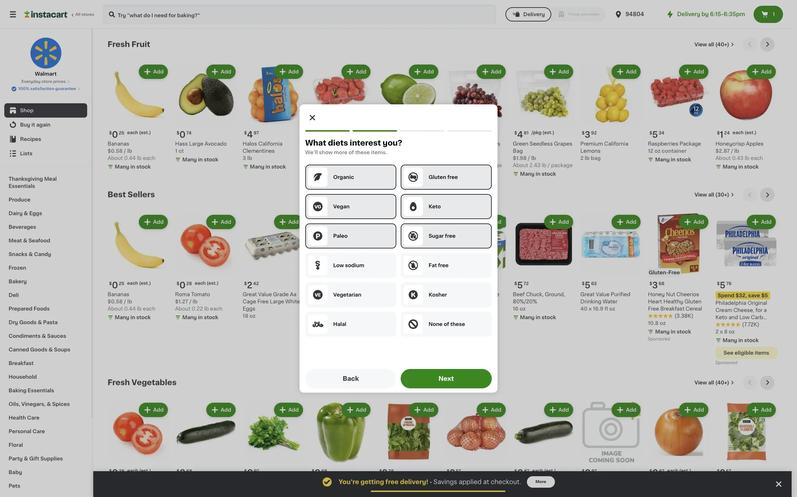 Task type: describe. For each thing, give the bounding box(es) containing it.
a
[[764, 308, 767, 313]]

hass
[[175, 141, 188, 146]]

stock up halal
[[339, 315, 353, 320]]

in up halal
[[333, 315, 338, 320]]

oz right 1.48
[[398, 322, 404, 327]]

seafood
[[29, 238, 50, 243]]

$ inside the $ 0 67 each (est.)
[[649, 469, 652, 473]]

heart
[[648, 299, 662, 304]]

more button
[[527, 476, 555, 488]]

1 horizontal spatial $0.28 each (estimated) element
[[175, 278, 237, 291]]

delivery for delivery
[[523, 12, 545, 17]]

gluten inside add your shopping preferences element
[[429, 175, 446, 180]]

2 inside premium california lemons 2 lb bag
[[580, 156, 584, 161]]

$ inside $ 0 33
[[379, 131, 382, 135]]

in down halos california clementines 3 lb on the top of the page
[[266, 164, 270, 169]]

dairy
[[9, 211, 23, 216]]

& inside 'link'
[[24, 211, 28, 216]]

ct inside thomas' original english muffins 6 ct
[[315, 306, 320, 311]]

cheerios
[[676, 292, 699, 297]]

great for 5
[[580, 292, 595, 297]]

in down container
[[671, 157, 675, 162]]

delivery!
[[400, 479, 428, 485]]

prepared foods
[[9, 306, 50, 311]]

(est.) inside $0.87 each (estimated) element
[[544, 469, 556, 473]]

eggs inside great value grade aa cage free large white eggs 18 oz
[[243, 306, 255, 311]]

bananas for 0
[[108, 141, 129, 146]]

free for gluten free
[[447, 175, 458, 180]]

free for sugar free
[[445, 234, 455, 239]]

all for 5
[[708, 192, 714, 197]]

view for 1
[[695, 42, 707, 47]]

1 $ 0 68 from the left
[[177, 469, 192, 477]]

package inside green seedless grapes bag $1.98 / lb about 2.43 lb / package
[[551, 163, 573, 168]]

buy
[[20, 122, 30, 127]]

zucchini
[[513, 480, 534, 485]]

more
[[535, 480, 546, 484]]

1 vertical spatial these
[[450, 322, 465, 327]]

about inside green seedless grapes bag $1.98 / lb about 2.43 lb / package
[[513, 163, 528, 168]]

at
[[483, 479, 489, 485]]

(est.) inside $1.24 each (estimated) element
[[745, 131, 756, 135]]

(est.) inside $ 5 23 /pkg (est.)
[[475, 131, 487, 135]]

$ inside $ 2 28
[[379, 469, 382, 473]]

$5 for 3
[[424, 293, 430, 298]]

3 for thomas' original english muffins
[[314, 281, 320, 289]]

prices
[[53, 80, 66, 84]]

condiments & sauces link
[[4, 329, 87, 343]]

see eligible items
[[724, 350, 769, 355]]

many in stock down "2.43" on the right
[[520, 172, 556, 177]]

oz inside great value purified drinking water 40 x 16.9 fl oz
[[609, 306, 615, 311]]

0 inside $0.87 each (estimated) element
[[517, 469, 523, 477]]

everyday
[[21, 80, 41, 84]]

28 for $0.28 each (estimated) element to the right
[[186, 281, 192, 286]]

$ inside $ 5 34
[[649, 131, 652, 135]]

oz right 10.8
[[660, 321, 666, 326]]

many down 80%/20%
[[520, 315, 534, 320]]

1 vertical spatial essentials
[[28, 388, 54, 393]]

keto inside add your shopping preferences element
[[429, 204, 441, 209]]

yellow
[[445, 480, 461, 485]]

baking essentials
[[9, 388, 54, 393]]

many in stock down 1.48
[[385, 331, 421, 336]]

delivery by 6:15-6:35pm link
[[666, 10, 745, 19]]

4 for $ 4 81
[[517, 131, 523, 139]]

sugar free
[[429, 234, 455, 239]]

goods for dry
[[19, 320, 36, 325]]

ct inside hass large avocado 1 ct
[[179, 149, 184, 154]]

low inside add your shopping preferences element
[[333, 263, 344, 268]]

$ inside $ 4 97
[[244, 131, 247, 135]]

/ down $ 0 25
[[124, 149, 126, 154]]

large inside hass large avocado 1 ct
[[189, 141, 203, 146]]

many down "0.43" on the right top of page
[[723, 164, 737, 169]]

lb inside zucchini squash $1.48 / lb
[[531, 487, 536, 492]]

delivery for delivery by 6:15-6:35pm
[[677, 11, 700, 17]]

beverages
[[9, 225, 36, 230]]

service type group
[[505, 7, 605, 22]]

about 2.4 lb / package
[[445, 163, 502, 168]]

$ inside the $ 2 42
[[244, 281, 247, 286]]

each inside honeycrisp apples $2.87 / lb about 0.43 lb each
[[751, 156, 763, 161]]

thomas'
[[310, 292, 332, 297]]

care for personal care
[[33, 429, 45, 434]]

many down 2.4
[[452, 172, 467, 177]]

value for 5
[[596, 292, 610, 297]]

frozen link
[[4, 261, 87, 275]]

5 for $ 5 76
[[720, 281, 725, 289]]

in up the best sellers
[[130, 164, 135, 169]]

stock down (3.38k)
[[677, 329, 691, 334]]

(40+) for 5
[[715, 42, 729, 47]]

essentials inside thanksgiving meal essentials
[[9, 184, 35, 189]]

in down 0.22
[[198, 315, 203, 320]]

green inside green seedless grapes bag $1.98 / lb about 2.43 lb / package
[[513, 141, 528, 146]]

$ inside $ 0 25
[[109, 131, 112, 135]]

23
[[456, 131, 462, 135]]

thomas' original english muffins 6 ct
[[310, 292, 353, 311]]

main content containing 0
[[93, 29, 792, 497]]

1 package from the left
[[480, 163, 502, 168]]

many in stock down "0.43" on the right top of page
[[723, 164, 759, 169]]

in down (7.53k) at bottom right
[[468, 322, 473, 327]]

many in stock down container
[[655, 157, 691, 162]]

we'll
[[305, 150, 318, 155]]

grapes inside sun harvest seedless red grapes
[[457, 149, 475, 154]]

roma
[[175, 292, 190, 297]]

6:15-
[[710, 11, 724, 17]]

& left the pasta
[[38, 320, 42, 325]]

canned
[[9, 347, 29, 352]]

oz inside great value grade aa cage free large white eggs 18 oz
[[250, 313, 256, 318]]

/ inside honeycrisp apples $2.87 / lb about 0.43 lb each
[[731, 149, 733, 154]]

about down $ 0 25
[[108, 156, 123, 161]]

delivery button
[[505, 7, 551, 22]]

fresh for halos california clementines
[[108, 41, 130, 48]]

many in stock down about 2.4 lb / package
[[452, 172, 488, 177]]

walmart logo image
[[30, 37, 62, 69]]

many in stock down beef chuck, ground, 80%/20% 16 oz
[[520, 315, 556, 320]]

lb inside halos california clementines 3 lb
[[247, 156, 252, 161]]

walmart
[[35, 71, 57, 76]]

$ 3 92 for premium california lemons
[[582, 131, 597, 139]]

zucchini squash $1.48 / lb
[[513, 480, 554, 492]]

in down "0.43" on the right top of page
[[738, 164, 743, 169]]

25 for $ 0 25
[[119, 131, 124, 135]]

1 horizontal spatial of
[[444, 322, 449, 327]]

seedless inside green seedless grapes bag $1.98 / lb about 2.43 lb / package
[[530, 141, 553, 146]]

bag inside green seedless grapes bag $1.98 / lb about 2.43 lb / package
[[513, 149, 523, 154]]

3 for premium california lemons
[[585, 131, 590, 139]]

(est.) inside the $ 0 67 each (est.)
[[679, 469, 691, 473]]

bananas $0.58 / lb about 0.44 lb each for 0
[[108, 141, 155, 161]]

stock down (7.53k) at bottom right
[[474, 322, 488, 327]]

onion
[[463, 480, 478, 485]]

1 inside $1.24 each (estimated) element
[[720, 131, 723, 139]]

each (est.) for $ 0 25
[[127, 131, 151, 135]]

$ 3 92 for thomas' original english muffins
[[312, 281, 327, 289]]

stock down green seedless grapes bag $1.98 / lb about 2.43 lb / package
[[542, 172, 556, 177]]

each inside $ 0 25 each (est.)
[[127, 281, 138, 285]]

stores
[[81, 13, 94, 16]]

2 $ 0 68 from the left
[[312, 469, 327, 477]]

$ 5 63
[[582, 281, 597, 289]]

10.8
[[648, 321, 659, 326]]

$ inside the $ 22 18
[[447, 281, 450, 286]]

bananas for each (est.)
[[108, 292, 129, 297]]

many down "2.43" on the right
[[520, 172, 534, 177]]

92 for premium california lemons
[[591, 131, 597, 135]]

seedless inside sun harvest seedless red grapes
[[477, 141, 500, 146]]

stock down beef chuck, ground, 80%/20% 16 oz
[[542, 315, 556, 320]]

$ inside $ 0 74
[[177, 131, 179, 135]]

breakfast link
[[4, 357, 87, 370]]

$ 0 67 each (est.)
[[649, 469, 691, 477]]

many down 10.8 oz
[[655, 329, 670, 334]]

prepared
[[9, 306, 32, 311]]

avocado
[[205, 141, 227, 146]]

towels
[[461, 299, 479, 304]]

personal care
[[9, 429, 45, 434]]

42 inside the $ 2 42
[[253, 281, 259, 286]]

fresh for 0
[[108, 379, 130, 386]]

soups
[[54, 347, 70, 352]]

view all (40+) for 5
[[695, 42, 729, 47]]

x inside great value purified drinking water 40 x 16.9 fl oz
[[589, 306, 592, 311]]

many in stock down halos california clementines 3 lb on the top of the page
[[250, 164, 286, 169]]

$ 3 68
[[649, 281, 664, 289]]

18 inside the $ 22 18
[[461, 281, 466, 286]]

many down $ 0 25 each (est.)
[[115, 315, 129, 320]]

what
[[305, 139, 326, 147]]

5 for $ 5 34
[[652, 131, 658, 139]]

& left candy
[[29, 252, 33, 257]]

many in stock down (7.53k) at bottom right
[[452, 322, 488, 327]]

$ inside $ 5 72
[[514, 281, 517, 286]]

original inside the ritz fresh stacks original crackers
[[378, 308, 397, 313]]

16 inside beef chuck, ground, 80%/20% 16 oz
[[513, 306, 518, 311]]

0 horizontal spatial 8
[[378, 322, 381, 327]]

product group containing 1
[[715, 63, 777, 172]]

dairy & eggs
[[9, 211, 42, 216]]

/ right "$1.98"
[[528, 156, 530, 161]]

/ down $ 0 25 each (est.)
[[124, 299, 126, 304]]

oz inside "raspberries package 12 oz container"
[[654, 149, 660, 154]]

6
[[310, 306, 314, 311]]

beef
[[513, 292, 525, 297]]

bananas $0.58 / lb about 0.44 lb each for each (est.)
[[108, 292, 155, 311]]

1 item carousel region from the top
[[108, 37, 777, 182]]

premium california lemons 2 lb bag
[[580, 141, 628, 161]]

view all (40+) for 0
[[695, 380, 729, 385]]

see eligible items button
[[715, 347, 777, 359]]

premium
[[580, 141, 603, 146]]

original for cheese,
[[748, 300, 767, 305]]

halos
[[243, 141, 257, 146]]

dry
[[9, 320, 18, 325]]

view all (40+) button for 5
[[692, 37, 737, 52]]

halal
[[333, 322, 346, 327]]

& left the soups
[[49, 347, 53, 352]]

many in stock down $ 0 25 each (est.)
[[115, 315, 151, 320]]

produce link
[[4, 193, 87, 207]]

pasta
[[43, 320, 58, 325]]

all stores link
[[24, 4, 95, 24]]

$ inside $ 5 23 /pkg (est.)
[[447, 131, 450, 135]]

dry goods & pasta
[[9, 320, 58, 325]]

2 57 from the left
[[726, 469, 731, 473]]

1 horizontal spatial 8
[[724, 329, 728, 334]]

94804 button
[[614, 4, 657, 24]]

many down english
[[317, 315, 332, 320]]

$ 5 76
[[717, 281, 732, 289]]

$2.87
[[715, 149, 730, 154]]

lb inside premium california lemons 2 lb bag
[[585, 156, 590, 161]]

delivery by 6:15-6:35pm
[[677, 11, 745, 17]]

each inside roma tomato $1.27 / lb about 0.22 lb each
[[210, 306, 222, 311]]

many in stock up the best sellers
[[115, 164, 151, 169]]

$ inside $ 3 88
[[379, 281, 382, 286]]

keto inside philadelphia original cream cheese, for a keto and low carb lifestyle
[[715, 315, 727, 320]]

2 vertical spatial sponsored badge image
[[715, 361, 737, 365]]

$ inside $ 2 72
[[312, 131, 314, 135]]

floral
[[9, 443, 23, 448]]

many in stock up the eligible
[[723, 338, 759, 343]]

/ right 2.4
[[477, 163, 479, 168]]

68 for honey
[[659, 281, 664, 286]]

lime
[[378, 141, 390, 146]]

in down "8 x 1.48 oz"
[[401, 331, 405, 336]]

in down beef chuck, ground, 80%/20% 16 oz
[[536, 315, 540, 320]]

spinach
[[407, 480, 428, 485]]

vegan
[[333, 204, 350, 209]]

personal care link
[[4, 425, 87, 438]]

strawberries
[[310, 141, 342, 146]]

instacart logo image
[[24, 10, 67, 19]]

spend for 5
[[718, 293, 734, 298]]

•
[[430, 479, 432, 485]]

2 $ 2 57 from the left
[[717, 469, 731, 477]]

stock down $ 0 25 each (est.)
[[136, 315, 151, 320]]

ct inside group
[[452, 313, 457, 318]]

floral link
[[4, 438, 87, 452]]

$0.25 each (estimated) element for 0
[[108, 128, 169, 140]]

& left "spices"
[[47, 402, 51, 407]]

(est.) inside $ 0 25 each (est.)
[[139, 281, 151, 285]]

18 inside great value grade aa cage free large white eggs 18 oz
[[243, 313, 248, 318]]

stock down honeycrisp apples $2.87 / lb about 0.43 lb each
[[744, 164, 759, 169]]

12 inside "raspberries package 12 oz container"
[[648, 149, 653, 154]]

0 horizontal spatial $0.28 each (estimated) element
[[108, 466, 169, 478]]

x for 5
[[720, 329, 723, 334]]

view all (30+) button
[[692, 188, 737, 202]]

sun
[[445, 141, 455, 146]]

(40+) for 0
[[715, 380, 729, 385]]

97 inside $ 4 97
[[254, 131, 259, 135]]

5 for $ 5 63
[[585, 281, 590, 289]]

many in stock down hass large avocado 1 ct
[[182, 157, 218, 162]]

oz inside marketside spinach 10 oz bag
[[385, 487, 391, 492]]

view for 5
[[695, 192, 707, 197]]

25 for $ 0 25 each (est.)
[[119, 281, 124, 286]]

apples
[[746, 141, 764, 146]]

$1.24 each (estimated) element
[[715, 128, 777, 140]]

each inside the $ 0 67 each (est.)
[[667, 469, 678, 473]]

8 x 1.48 oz
[[378, 322, 404, 327]]

lifestyle
[[715, 322, 737, 327]]

ground,
[[545, 292, 565, 297]]

$5 for 5
[[761, 293, 768, 298]]

many down hass large avocado 1 ct
[[182, 157, 197, 162]]

many down container
[[655, 157, 670, 162]]

grapes inside green seedless grapes bag $1.98 / lb about 2.43 lb / package
[[554, 141, 572, 146]]

size
[[489, 292, 499, 297]]

0 horizontal spatial green
[[329, 480, 345, 485]]

sponsored badge image for $ 3 92
[[310, 323, 332, 327]]

about inside roma tomato $1.27 / lb about 0.22 lb each
[[175, 306, 190, 311]]

next button
[[401, 369, 492, 388]]

all for 1
[[708, 42, 714, 47]]

harvest
[[456, 141, 476, 146]]

1 inside hass large avocado 1 ct
[[175, 149, 177, 154]]

many down 0.22
[[182, 315, 197, 320]]

each (est.) for $ 1 24
[[733, 131, 756, 135]]

92 for thomas' original english muffins
[[321, 281, 327, 286]]

oz inside strawberries 16 oz container
[[317, 149, 323, 154]]

72 for 5
[[524, 281, 529, 286]]

$ 0 33
[[379, 131, 395, 139]]

in down hass large avocado 1 ct
[[198, 157, 203, 162]]

breakfast inside honey nut cheerios heart healthy gluten free breakfast cereal
[[660, 306, 684, 311]]

in down (3.38k)
[[671, 329, 675, 334]]

many down the clementines
[[250, 164, 264, 169]]

cream
[[715, 308, 732, 313]]



Task type: locate. For each thing, give the bounding box(es) containing it.
1 vertical spatial view all (40+)
[[695, 380, 729, 385]]

eggs down cage
[[243, 306, 255, 311]]

0 horizontal spatial package
[[480, 163, 502, 168]]

sponsored badge image
[[310, 323, 332, 327], [648, 337, 670, 341], [715, 361, 737, 365]]

breakfast inside 'breakfast' link
[[9, 361, 34, 366]]

original up "for"
[[748, 300, 767, 305]]

0 horizontal spatial 68
[[186, 469, 192, 473]]

1 0.44 from the top
[[124, 156, 136, 161]]

hass large avocado 1 ct
[[175, 141, 227, 154]]

original inside thomas' original english muffins 6 ct
[[333, 292, 353, 297]]

in down $ 0 25 each (est.)
[[130, 315, 135, 320]]

2 $0.25 each (estimated) element from the top
[[108, 278, 169, 291]]

0 horizontal spatial $ 0 68
[[177, 469, 192, 477]]

lists link
[[4, 146, 87, 161]]

0 horizontal spatial bag
[[392, 487, 402, 492]]

1 horizontal spatial x
[[589, 306, 592, 311]]

keto down "cream"
[[715, 315, 727, 320]]

in down about 2.4 lb / package
[[468, 172, 473, 177]]

0 horizontal spatial 16
[[310, 149, 316, 154]]

3 for spend $20, save $5
[[382, 281, 388, 289]]

great for 2
[[243, 292, 257, 297]]

2 spend from the left
[[718, 293, 734, 298]]

deli
[[9, 293, 19, 298]]

& right the meat
[[23, 238, 27, 243]]

1 value from the left
[[258, 292, 272, 297]]

3 for honey nut cheerios heart healthy gluten free breakfast cereal
[[652, 281, 658, 289]]

1 horizontal spatial eggs
[[243, 306, 255, 311]]

items.
[[371, 150, 387, 155]]

1 vertical spatial x
[[382, 322, 385, 327]]

1 vertical spatial $ 3 92
[[312, 281, 327, 289]]

1 $ 0 97 from the left
[[244, 469, 259, 477]]

package right 2.4
[[480, 163, 502, 168]]

treatment tracker modal dialog
[[93, 471, 792, 497]]

these down interest
[[355, 150, 370, 155]]

/pkg right the 23
[[464, 131, 474, 135]]

bag down marketside
[[392, 487, 402, 492]]

show
[[319, 150, 333, 155]]

essentials up oils, vinegars, & spices
[[28, 388, 54, 393]]

1 vertical spatial of
[[444, 322, 449, 327]]

0 vertical spatial bag
[[513, 149, 523, 154]]

1 horizontal spatial free
[[648, 306, 659, 311]]

condiments
[[9, 334, 41, 339]]

$0.25 each (estimated) element
[[108, 128, 169, 140], [108, 278, 169, 291]]

philadelphia
[[715, 300, 746, 305]]

1 (40+) from the top
[[715, 42, 729, 47]]

great value grade aa cage free large white eggs 18 oz
[[243, 292, 300, 318]]

$ 2 72
[[312, 131, 326, 139]]

muffins
[[330, 299, 349, 304]]

2 california from the left
[[604, 141, 628, 146]]

value inside great value grade aa cage free large white eggs 18 oz
[[258, 292, 272, 297]]

fresh inside the ritz fresh stacks original crackers
[[389, 300, 403, 305]]

container
[[662, 149, 687, 154]]

paleo
[[333, 234, 348, 239]]

0 horizontal spatial delivery
[[523, 12, 545, 17]]

1 57 from the left
[[456, 469, 461, 473]]

0 horizontal spatial each (est.)
[[127, 131, 151, 135]]

meat
[[9, 238, 22, 243]]

8 down lifestyle
[[724, 329, 728, 334]]

(7.53k)
[[472, 306, 490, 311]]

5 for $ 5 23 /pkg (est.)
[[450, 131, 455, 139]]

0 vertical spatial 72
[[321, 131, 326, 135]]

1 vertical spatial sponsored badge image
[[648, 337, 670, 341]]

1 seedless from the left
[[477, 141, 500, 146]]

$0.58 for each (est.)
[[108, 299, 123, 304]]

free down heart
[[648, 306, 659, 311]]

great inside great value grade aa cage free large white eggs 18 oz
[[243, 292, 257, 297]]

2 item carousel region from the top
[[108, 188, 777, 370]]

large down 74
[[189, 141, 203, 146]]

0.44 for 0
[[124, 156, 136, 161]]

1 horizontal spatial 72
[[524, 281, 529, 286]]

california for premium california lemons 2 lb bag
[[604, 141, 628, 146]]

free inside great value grade aa cage free large white eggs 18 oz
[[257, 299, 269, 304]]

back
[[343, 376, 359, 382]]

green right the jumbo
[[329, 480, 345, 485]]

0 vertical spatial 25
[[119, 131, 124, 135]]

0 horizontal spatial large
[[189, 141, 203, 146]]

(est.) inside $4.81 per package (estimated) element
[[542, 131, 554, 135]]

$4.81 per package (estimated) element
[[513, 128, 575, 140]]

$ inside $ 3 68
[[649, 281, 652, 286]]

/ inside zucchini squash $1.48 / lb
[[528, 487, 530, 492]]

$0.58 for 0
[[108, 149, 123, 154]]

2 horizontal spatial 28
[[388, 469, 394, 473]]

1 inside lime 42 1 each
[[378, 149, 380, 154]]

1 vertical spatial gluten
[[685, 299, 701, 304]]

great up drinking
[[580, 292, 595, 297]]

original inside philadelphia original cream cheese, for a keto and low carb lifestyle
[[748, 300, 767, 305]]

1 horizontal spatial save
[[748, 293, 760, 298]]

72 inside $ 5 72
[[524, 281, 529, 286]]

$1.27
[[175, 299, 188, 304]]

2 horizontal spatial x
[[720, 329, 723, 334]]

in up the eligible
[[738, 338, 743, 343]]

3 inside halos california clementines 3 lb
[[243, 156, 246, 161]]

each (est.) for $ 0 87
[[532, 469, 556, 473]]

1 view all (40+) button from the top
[[692, 37, 737, 52]]

2 seedless from the left
[[530, 141, 553, 146]]

1 horizontal spatial $ 0 97
[[582, 469, 597, 477]]

8
[[378, 322, 381, 327], [724, 329, 728, 334]]

delivery inside "button"
[[523, 12, 545, 17]]

many
[[182, 157, 197, 162], [655, 157, 670, 162], [115, 164, 129, 169], [250, 164, 264, 169], [723, 164, 737, 169], [452, 172, 467, 177], [520, 172, 534, 177], [115, 315, 129, 320], [182, 315, 197, 320], [317, 315, 332, 320], [520, 315, 534, 320], [452, 322, 467, 327], [655, 329, 670, 334], [385, 331, 399, 336], [723, 338, 737, 343]]

great inside great value purified drinking water 40 x 16.9 fl oz
[[580, 292, 595, 297]]

$1.48
[[513, 487, 527, 492]]

0 vertical spatial low
[[333, 263, 344, 268]]

1 $5 from the left
[[424, 293, 430, 298]]

2 vertical spatial ct
[[452, 313, 457, 318]]

lb inside yellow onion bag 3 lb bag
[[450, 487, 455, 492]]

stock down hass large avocado 1 ct
[[204, 157, 218, 162]]

2 (40+) from the top
[[715, 380, 729, 385]]

1 vertical spatial view all (40+) button
[[692, 375, 737, 390]]

2 view all (40+) from the top
[[695, 380, 729, 385]]

3 inside yellow onion bag 3 lb bag
[[445, 487, 449, 492]]

28 inside $ 2 28
[[388, 469, 394, 473]]

0 horizontal spatial 28
[[119, 469, 124, 473]]

0 horizontal spatial x
[[382, 322, 385, 327]]

0 vertical spatial 12
[[648, 149, 653, 154]]

1 horizontal spatial bag
[[456, 487, 466, 492]]

$ inside $ 0 87
[[514, 469, 517, 473]]

gluten inside honey nut cheerios heart healthy gluten free breakfast cereal
[[685, 299, 701, 304]]

87
[[524, 469, 529, 473]]

lemons
[[580, 149, 601, 154]]

1 horizontal spatial grapes
[[554, 141, 572, 146]]

2 view all (40+) button from the top
[[692, 375, 737, 390]]

$ 0 28 each (est.) for the leftmost $0.28 each (estimated) element
[[109, 469, 151, 477]]

best sellers
[[108, 191, 155, 198]]

sauces
[[47, 334, 66, 339]]

2 vertical spatial view
[[695, 380, 707, 385]]

1 horizontal spatial /pkg
[[531, 131, 541, 135]]

0 horizontal spatial of
[[349, 150, 354, 155]]

0 horizontal spatial california
[[258, 141, 282, 146]]

free down $ 2 28
[[385, 479, 399, 485]]

view all (40+) down see
[[695, 380, 729, 385]]

stock down container
[[677, 157, 691, 162]]

1 save from the left
[[410, 293, 422, 298]]

pepper
[[346, 480, 364, 485]]

0 vertical spatial of
[[349, 150, 354, 155]]

oz inside beef chuck, ground, 80%/20% 16 oz
[[520, 306, 526, 311]]

1 4 from the left
[[247, 131, 253, 139]]

party
[[9, 456, 23, 461]]

68 inside $ 3 68
[[659, 281, 664, 286]]

fl
[[605, 306, 608, 311]]

0 horizontal spatial $ 0 97
[[244, 469, 259, 477]]

bag for 2
[[456, 487, 466, 492]]

eggs
[[29, 211, 42, 216], [243, 306, 255, 311]]

grade
[[273, 292, 289, 297]]

/ right "2.43" on the right
[[548, 163, 550, 168]]

(40+) down see
[[715, 380, 729, 385]]

household link
[[4, 370, 87, 384]]

low inside philadelphia original cream cheese, for a keto and low carb lifestyle
[[739, 315, 750, 320]]

0 vertical spatial 18
[[461, 281, 466, 286]]

each (est.) inside $0.87 each (estimated) element
[[532, 469, 556, 473]]

gluten down red
[[429, 175, 446, 180]]

of right "more"
[[349, 150, 354, 155]]

large inside great value grade aa cage free large white eggs 18 oz
[[270, 299, 284, 304]]

fresh down $20,
[[389, 300, 403, 305]]

/ right $1.27
[[189, 299, 192, 304]]

about down $ 0 25 each (est.)
[[108, 306, 123, 311]]

2 0.44 from the top
[[124, 306, 136, 311]]

all inside view all (30+) popup button
[[708, 192, 714, 197]]

28 for the leftmost $0.28 each (estimated) element
[[119, 469, 124, 473]]

household
[[9, 374, 37, 379]]

many up best
[[115, 164, 129, 169]]

gluten up 'cereal'
[[685, 299, 701, 304]]

3 view from the top
[[695, 380, 707, 385]]

2 view from the top
[[695, 192, 707, 197]]

care for health care
[[27, 415, 39, 420]]

(40+) down 6:15-
[[715, 42, 729, 47]]

1 all from the top
[[708, 42, 714, 47]]

2 package from the left
[[551, 163, 573, 168]]

12 down raspberries
[[648, 149, 653, 154]]

california for halos california clementines 3 lb
[[258, 141, 282, 146]]

0 vertical spatial item carousel region
[[108, 37, 777, 182]]

oz down lifestyle
[[729, 329, 735, 334]]

$5 up a
[[761, 293, 768, 298]]

1 vertical spatial $0.25 each (estimated) element
[[108, 278, 169, 291]]

/pkg inside $ 5 23 /pkg (est.)
[[464, 131, 474, 135]]

save for 3
[[410, 293, 422, 298]]

fresh left vegetables
[[108, 379, 130, 386]]

/pkg right 81
[[531, 131, 541, 135]]

0 vertical spatial essentials
[[9, 184, 35, 189]]

5 left the 63
[[585, 281, 590, 289]]

oils, vinegars, & spices link
[[4, 397, 87, 411]]

2 vertical spatial original
[[378, 308, 397, 313]]

free inside the treatment tracker modal dialog
[[385, 479, 399, 485]]

$ 0 28 each (est.) for $0.28 each (estimated) element to the right
[[177, 281, 219, 289]]

$0.67 each (estimated) element
[[648, 466, 710, 478]]

stock down roma tomato $1.27 / lb about 0.22 lb each
[[204, 315, 218, 320]]

bananas down $ 0 25 each (est.)
[[108, 292, 129, 297]]

16 down 80%/20%
[[513, 306, 518, 311]]

92 up thomas'
[[321, 281, 327, 286]]

0 horizontal spatial seedless
[[477, 141, 500, 146]]

many in stock down 0.22
[[182, 315, 218, 320]]

2 4 from the left
[[517, 131, 523, 139]]

original up the muffins
[[333, 292, 353, 297]]

2 25 from the top
[[119, 281, 124, 286]]

tomato
[[191, 292, 210, 297]]

1 spend from the left
[[380, 293, 397, 298]]

free right fat
[[438, 263, 449, 268]]

4
[[247, 131, 253, 139], [517, 131, 523, 139]]

these inside what diets interest you? we'll show more of these items.
[[355, 150, 370, 155]]

sun harvest seedless red grapes
[[445, 141, 500, 154]]

$ inside $ 0 25 each (est.)
[[109, 281, 112, 286]]

1 horizontal spatial $ 3 92
[[582, 131, 597, 139]]

0 horizontal spatial original
[[333, 292, 353, 297]]

72
[[321, 131, 326, 135], [524, 281, 529, 286]]

foods
[[34, 306, 50, 311]]

oils,
[[9, 402, 20, 407]]

1 vertical spatial 18
[[243, 313, 248, 318]]

main content
[[93, 29, 792, 497]]

3 up thomas'
[[314, 281, 320, 289]]

2.4
[[462, 163, 470, 168]]

1 25 from the top
[[119, 131, 124, 135]]

roma tomato $1.27 / lb about 0.22 lb each
[[175, 292, 222, 311]]

0 horizontal spatial $ 0 28 each (est.)
[[109, 469, 151, 477]]

/ inside roma tomato $1.27 / lb about 0.22 lb each
[[189, 299, 192, 304]]

2 horizontal spatial ct
[[452, 313, 457, 318]]

0 horizontal spatial great
[[243, 292, 257, 297]]

1 vertical spatial 72
[[524, 281, 529, 286]]

drinking
[[580, 299, 601, 304]]

sponsored badge image for $ 3 68
[[648, 337, 670, 341]]

x for 3
[[382, 322, 385, 327]]

bounty
[[445, 292, 464, 297]]

1 $ 2 57 from the left
[[447, 469, 461, 477]]

1 $0.25 each (estimated) element from the top
[[108, 128, 169, 140]]

81
[[524, 131, 529, 135]]

dry goods & pasta link
[[4, 316, 87, 329]]

about inside honeycrisp apples $2.87 / lb about 0.43 lb each
[[715, 156, 731, 161]]

0 vertical spatial keto
[[429, 204, 441, 209]]

bag inside premium california lemons 2 lb bag
[[591, 156, 601, 161]]

all
[[75, 13, 80, 16]]

3 all from the top
[[708, 380, 714, 385]]

1 bananas from the top
[[108, 141, 129, 146]]

paper
[[445, 299, 460, 304]]

green down $ 4 81
[[513, 141, 528, 146]]

$ inside the $ 1 24
[[717, 131, 720, 135]]

5 left 34
[[652, 131, 658, 139]]

save for 5
[[748, 293, 760, 298]]

2 value from the left
[[596, 292, 610, 297]]

& left sauces
[[42, 334, 46, 339]]

0 horizontal spatial 12
[[445, 313, 451, 318]]

0 horizontal spatial grapes
[[457, 149, 475, 154]]

2 bananas from the top
[[108, 292, 129, 297]]

spend up ritz
[[380, 293, 397, 298]]

0 horizontal spatial save
[[410, 293, 422, 298]]

22
[[450, 281, 460, 289]]

you?
[[383, 139, 402, 147]]

$0.25 each (estimated) element for each (est.)
[[108, 278, 169, 291]]

shop
[[20, 108, 34, 113]]

2 great from the left
[[580, 292, 595, 297]]

snacks & candy
[[9, 252, 51, 257]]

2 $5 from the left
[[761, 293, 768, 298]]

0 horizontal spatial $5
[[424, 293, 430, 298]]

bag
[[591, 156, 601, 161], [456, 487, 466, 492], [392, 487, 402, 492]]

baking essentials link
[[4, 384, 87, 397]]

1 vertical spatial view
[[695, 192, 707, 197]]

0 vertical spatial fresh
[[108, 41, 130, 48]]

each
[[127, 131, 138, 135], [733, 131, 744, 135], [381, 149, 394, 154], [143, 156, 155, 161], [751, 156, 763, 161], [127, 281, 138, 285], [195, 281, 206, 285], [143, 306, 155, 311], [210, 306, 222, 311], [127, 469, 138, 473], [532, 469, 543, 473], [667, 469, 678, 473]]

free for fat free
[[438, 263, 449, 268]]

many in stock up halal
[[317, 315, 353, 320]]

1 horizontal spatial breakfast
[[660, 306, 684, 311]]

product group
[[108, 63, 169, 172], [175, 63, 237, 165], [243, 63, 304, 172], [310, 63, 372, 155], [378, 63, 440, 165], [445, 63, 507, 179], [513, 63, 575, 179], [580, 63, 642, 162], [648, 63, 710, 165], [715, 63, 777, 172], [108, 214, 169, 322], [175, 214, 237, 322], [243, 214, 304, 319], [310, 214, 372, 329], [378, 214, 440, 360], [445, 214, 507, 329], [513, 214, 575, 322], [580, 214, 642, 312], [648, 214, 710, 343], [715, 214, 777, 367], [108, 401, 169, 497], [175, 401, 237, 493], [243, 401, 304, 493], [310, 401, 372, 497], [378, 401, 440, 497], [445, 401, 507, 493], [513, 401, 575, 497], [580, 401, 642, 497], [648, 401, 710, 497], [715, 401, 777, 493]]

72 up strawberries
[[321, 131, 326, 135]]

1 vertical spatial free
[[257, 299, 269, 304]]

None search field
[[103, 4, 496, 24]]

eggs inside dairy & eggs 'link'
[[29, 211, 42, 216]]

view all (40+) button for 0
[[692, 375, 737, 390]]

$ inside $ 5 63
[[582, 281, 585, 286]]

0 horizontal spatial $ 3 92
[[312, 281, 327, 289]]

3 up honey
[[652, 281, 658, 289]]

item carousel region
[[108, 37, 777, 182], [108, 188, 777, 370], [108, 375, 777, 497]]

gluten-free
[[649, 270, 680, 275]]

94804
[[625, 11, 644, 17]]

1 vertical spatial 16
[[513, 306, 518, 311]]

0.44 down $ 0 25 each (est.)
[[124, 306, 136, 311]]

bag up "$1.98"
[[513, 149, 523, 154]]

0 vertical spatial ct
[[179, 149, 184, 154]]

about left 2.4
[[445, 163, 461, 168]]

sponsored badge image down 6
[[310, 323, 332, 327]]

view inside popup button
[[695, 192, 707, 197]]

0 vertical spatial gluten
[[429, 175, 446, 180]]

many down 2 x 8 oz
[[723, 338, 737, 343]]

1 vertical spatial grapes
[[457, 149, 475, 154]]

stock up see eligible items button
[[744, 338, 759, 343]]

candy
[[34, 252, 51, 257]]

essentials down thanksgiving
[[9, 184, 35, 189]]

1 $0.58 from the top
[[108, 149, 123, 154]]

/pkg inside $4.81 per package (estimated) element
[[531, 131, 541, 135]]

thanksgiving meal essentials
[[9, 176, 57, 189]]

bag down lemons
[[591, 156, 601, 161]]

25 inside $ 0 25
[[119, 131, 124, 135]]

$ 3 88
[[379, 281, 394, 289]]

$5.23 per package (estimated) element
[[445, 128, 507, 140]]

kosher
[[429, 292, 447, 297]]

/pkg
[[464, 131, 474, 135], [531, 131, 541, 135]]

72 inside $ 2 72
[[321, 131, 326, 135]]

in down "2.43" on the right
[[536, 172, 540, 177]]

x right 40
[[589, 306, 592, 311]]

1 view all (40+) from the top
[[695, 42, 729, 47]]

each inside lime 42 1 each
[[381, 149, 394, 154]]

baby link
[[4, 466, 87, 479]]

1 bananas $0.58 / lb about 0.44 lb each from the top
[[108, 141, 155, 161]]

8 left 1.48
[[378, 322, 381, 327]]

0 horizontal spatial gluten
[[429, 175, 446, 180]]

2 $ 0 97 from the left
[[582, 469, 597, 477]]

1 /pkg from the left
[[464, 131, 474, 135]]

california inside halos california clementines 3 lb
[[258, 141, 282, 146]]

none
[[429, 322, 443, 327]]

4 for $ 4 97
[[247, 131, 253, 139]]

0 horizontal spatial keto
[[429, 204, 441, 209]]

gluten free
[[429, 175, 458, 180]]

1 vertical spatial all
[[708, 192, 714, 197]]

0 vertical spatial $0.58
[[108, 149, 123, 154]]

1 inside 1 "button"
[[773, 12, 775, 17]]

free inside honey nut cheerios heart healthy gluten free breakfast cereal
[[648, 306, 659, 311]]

$ inside $ 5 76
[[717, 281, 720, 286]]

package
[[480, 163, 502, 168], [551, 163, 573, 168]]

yellow onion bag 3 lb bag
[[445, 480, 489, 492]]

0 inside $0.67 each (estimated) element
[[652, 469, 658, 477]]

many down 12 ct
[[452, 322, 467, 327]]

raspberries
[[648, 141, 678, 146]]

0 horizontal spatial spend
[[380, 293, 397, 298]]

bag for 3
[[591, 156, 601, 161]]

1 horizontal spatial low
[[739, 315, 750, 320]]

breakfast down healthy
[[660, 306, 684, 311]]

0 horizontal spatial breakfast
[[9, 361, 34, 366]]

snacks
[[9, 252, 27, 257]]

2 vertical spatial fresh
[[108, 379, 130, 386]]

0 horizontal spatial value
[[258, 292, 272, 297]]

goods for canned
[[30, 347, 47, 352]]

16 inside strawberries 16 oz container
[[310, 149, 316, 154]]

42 inside lime 42 1 each
[[391, 141, 398, 146]]

bag inside yellow onion bag 3 lb bag
[[479, 480, 489, 485]]

0 horizontal spatial ct
[[179, 149, 184, 154]]

1 button
[[754, 6, 783, 23]]

many down 1.48
[[385, 331, 399, 336]]

1 view from the top
[[695, 42, 707, 47]]

lb
[[127, 149, 132, 154], [734, 149, 739, 154], [137, 156, 142, 161], [247, 156, 252, 161], [531, 156, 536, 161], [585, 156, 590, 161], [745, 156, 749, 161], [471, 163, 476, 168], [542, 163, 546, 168], [127, 299, 132, 304], [193, 299, 198, 304], [137, 306, 142, 311], [204, 306, 209, 311], [450, 487, 455, 492], [531, 487, 536, 492]]

1 horizontal spatial 42
[[391, 141, 398, 146]]

1 great from the left
[[243, 292, 257, 297]]

1 horizontal spatial 12
[[648, 149, 653, 154]]

1 vertical spatial bag
[[479, 480, 489, 485]]

of inside what diets interest you? we'll show more of these items.
[[349, 150, 354, 155]]

party & gift supplies link
[[4, 452, 87, 466]]

5 left the 23
[[450, 131, 455, 139]]

$ 0 87
[[514, 469, 529, 477]]

1 vertical spatial 12
[[445, 313, 451, 318]]

$ 4 81
[[514, 131, 529, 139]]

0 horizontal spatial /pkg
[[464, 131, 474, 135]]

2 /pkg from the left
[[531, 131, 541, 135]]

4 up halos
[[247, 131, 253, 139]]

$ 0 68
[[177, 469, 192, 477], [312, 469, 327, 477]]

& left the gift
[[24, 456, 28, 461]]

spend for 3
[[380, 293, 397, 298]]

california inside premium california lemons 2 lb bag
[[604, 141, 628, 146]]

$0.28 each (estimated) element
[[175, 278, 237, 291], [108, 466, 169, 478]]

each (est.) inside $1.24 each (estimated) element
[[733, 131, 756, 135]]

1 horizontal spatial sponsored badge image
[[648, 337, 670, 341]]

1 horizontal spatial ct
[[315, 306, 320, 311]]

spend
[[380, 293, 397, 298], [718, 293, 734, 298]]

buy it again
[[20, 122, 50, 127]]

(30+)
[[715, 192, 729, 197]]

red
[[445, 149, 455, 154]]

0 horizontal spatial 57
[[456, 469, 461, 473]]

fresh vegetables
[[108, 379, 177, 386]]

1 horizontal spatial each (est.)
[[532, 469, 556, 473]]

0.44 for each (est.)
[[124, 306, 136, 311]]

2 all from the top
[[708, 192, 714, 197]]

1 horizontal spatial delivery
[[677, 11, 700, 17]]

stock up sellers
[[136, 164, 151, 169]]

aa
[[290, 292, 296, 297]]

low left sodium
[[333, 263, 344, 268]]

2 horizontal spatial free
[[668, 270, 680, 275]]

product group containing 22
[[445, 214, 507, 329]]

value for 2
[[258, 292, 272, 297]]

2 bananas $0.58 / lb about 0.44 lb each from the top
[[108, 292, 155, 311]]

x
[[589, 306, 592, 311], [382, 322, 385, 327], [720, 329, 723, 334]]

3 item carousel region from the top
[[108, 375, 777, 497]]

0 horizontal spatial bag
[[479, 480, 489, 485]]

more
[[334, 150, 347, 155]]

eggs down produce link
[[29, 211, 42, 216]]

add your shopping preferences element
[[300, 104, 498, 393]]

bag inside marketside spinach 10 oz bag
[[392, 487, 402, 492]]

1 vertical spatial low
[[739, 315, 750, 320]]

& right dairy
[[24, 211, 28, 216]]

fresh
[[108, 41, 130, 48], [389, 300, 403, 305], [108, 379, 130, 386]]

many in stock
[[182, 157, 218, 162], [655, 157, 691, 162], [115, 164, 151, 169], [250, 164, 286, 169], [723, 164, 759, 169], [452, 172, 488, 177], [520, 172, 556, 177], [115, 315, 151, 320], [182, 315, 218, 320], [317, 315, 353, 320], [520, 315, 556, 320], [452, 322, 488, 327], [655, 329, 691, 334], [385, 331, 421, 336], [723, 338, 759, 343]]

2 $0.58 from the top
[[108, 299, 123, 304]]

stock down halos california clementines 3 lb on the top of the page
[[271, 164, 286, 169]]

shop link
[[4, 103, 87, 118]]

42 right lime at the left top
[[391, 141, 398, 146]]

many in stock down 10.8 oz
[[655, 329, 691, 334]]

1 vertical spatial 0.44
[[124, 306, 136, 311]]

72 for 2
[[321, 131, 326, 135]]

0 vertical spatial 8
[[378, 322, 381, 327]]

stock down (105)
[[407, 331, 421, 336]]

breakfast up household
[[9, 361, 34, 366]]

1 vertical spatial breakfast
[[9, 361, 34, 366]]

2 horizontal spatial each (est.)
[[733, 131, 756, 135]]

$ inside $ 4 81
[[514, 131, 517, 135]]

original for muffins
[[333, 292, 353, 297]]

1 vertical spatial large
[[270, 299, 284, 304]]

chuck,
[[526, 292, 544, 297]]

bag inside yellow onion bag 3 lb bag
[[456, 487, 466, 492]]

5 for $ 5 72
[[517, 281, 523, 289]]

0.44 down $ 0 25
[[124, 156, 136, 161]]

2 save from the left
[[748, 293, 760, 298]]

1 california from the left
[[258, 141, 282, 146]]

(105)
[[404, 315, 417, 320]]

bananas $0.58 / lb about 0.44 lb each down $ 0 25
[[108, 141, 155, 161]]

ct
[[179, 149, 184, 154], [315, 306, 320, 311], [452, 313, 457, 318]]

each (est.) right $ 0 25
[[127, 131, 151, 135]]

vegetables
[[132, 379, 177, 386]]

3 down savings
[[445, 487, 449, 492]]

1 horizontal spatial $ 0 68
[[312, 469, 327, 477]]

68 for jumbo
[[321, 469, 327, 473]]

1 vertical spatial (40+)
[[715, 380, 729, 385]]

stock down about 2.4 lb / package
[[474, 172, 488, 177]]

you're
[[339, 479, 359, 485]]

18 right 22 at bottom right
[[461, 281, 466, 286]]

$0.87 each (estimated) element
[[513, 466, 575, 478]]

oils, vinegars, & spices
[[9, 402, 70, 407]]

3 down halos
[[243, 156, 246, 161]]



Task type: vqa. For each thing, say whether or not it's contained in the screenshot.


